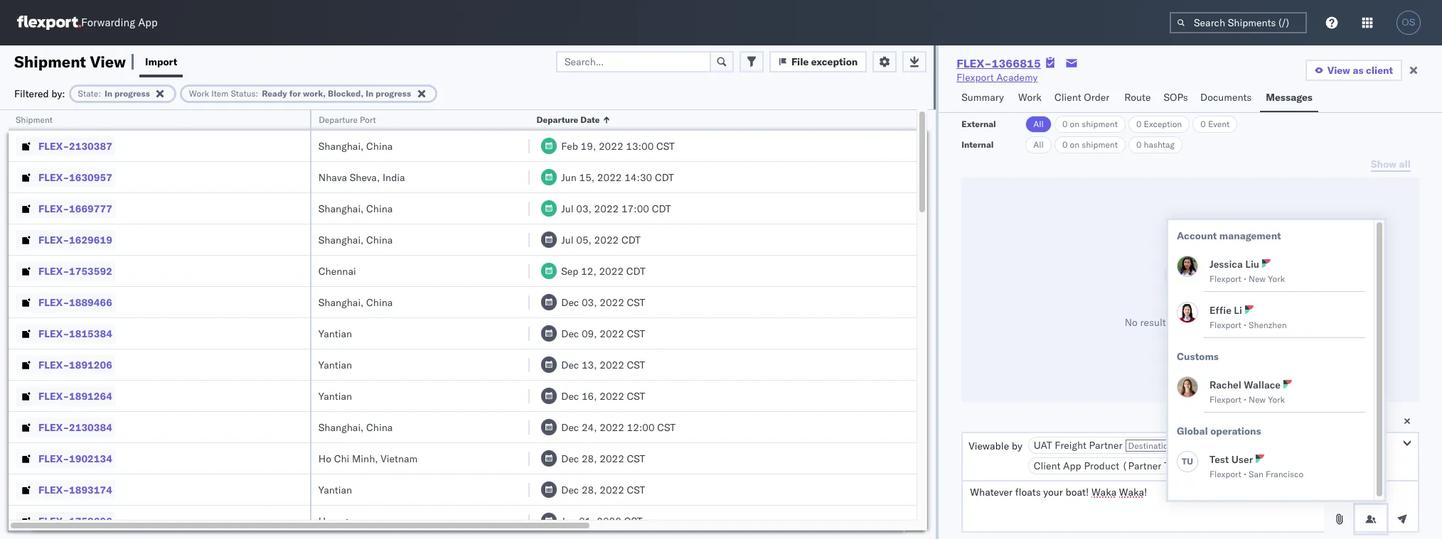 Task type: describe. For each thing, give the bounding box(es) containing it.
minh,
[[352, 453, 378, 466]]

24,
[[582, 421, 597, 434]]

flex- for 1891206
[[38, 359, 69, 372]]

0 down client order button
[[1063, 139, 1068, 150]]

flex- for 1893174
[[38, 484, 69, 497]]

flex-1893174 button
[[16, 481, 115, 500]]

san
[[1249, 470, 1264, 480]]

blocked,
[[328, 88, 364, 99]]

flex- for 1630957
[[38, 171, 69, 184]]

sep 12, 2022 cdt
[[561, 265, 646, 278]]

dec 28, 2022 cst for yantian
[[561, 484, 646, 497]]

0 on shipment for 0 exception
[[1063, 119, 1118, 129]]

yantian for flex-1891264
[[319, 390, 352, 403]]

jul for jul 03, 2022 17:00 cdt
[[561, 202, 574, 215]]

1630957
[[69, 171, 112, 184]]

test
[[1210, 454, 1229, 467]]

2022 for 1889466
[[600, 296, 625, 309]]

chennai
[[319, 265, 356, 278]]

flex-1889466
[[38, 296, 112, 309]]

1669777
[[69, 202, 112, 215]]

jul for jul 05, 2022 cdt
[[561, 234, 574, 246]]

francisco
[[1266, 470, 1304, 480]]

app for client
[[1064, 460, 1082, 473]]

internal
[[962, 139, 994, 150]]

shanghai, china for jul 05, 2022 cdt
[[319, 234, 393, 246]]

china for feb 19, 2022 13:00 cst
[[366, 140, 393, 153]]

flex- for 2130387
[[38, 140, 69, 153]]

• for wallace
[[1244, 395, 1247, 405]]

shipment view
[[14, 52, 126, 71]]

exception
[[812, 55, 858, 68]]

viewable by
[[969, 440, 1023, 453]]

flex-1902134 button
[[16, 449, 115, 469]]

shipment for 0 exception
[[1082, 119, 1118, 129]]

0 hashtag
[[1137, 139, 1175, 150]]

app for forwarding
[[138, 16, 158, 30]]

view inside 'button'
[[1328, 64, 1351, 77]]

0 event
[[1201, 119, 1230, 129]]

flex-1630957 button
[[16, 168, 115, 187]]

hashtag
[[1144, 139, 1175, 150]]

28, for ho chi minh, vietnam
[[582, 453, 597, 466]]

dec 16, 2022 cst
[[561, 390, 646, 403]]

jun 15, 2022 14:30 cdt
[[561, 171, 674, 184]]

14:30
[[625, 171, 653, 184]]

12:00
[[627, 421, 655, 434]]

flexport up summary
[[957, 71, 994, 84]]

flex- for 1889466
[[38, 296, 69, 309]]

1 resize handle column header from the left
[[293, 110, 310, 540]]

wallace
[[1244, 379, 1281, 392]]

flexport for rachel
[[1210, 395, 1242, 405]]

china for dec 24, 2022 12:00 cst
[[366, 421, 393, 434]]

york for rachel wallace
[[1269, 395, 1285, 405]]

28, for yantian
[[582, 484, 597, 497]]

flex- for 1669777
[[38, 202, 69, 215]]

shanghai, for dec 03, 2022 cst
[[319, 296, 364, 309]]

sops
[[1164, 91, 1189, 104]]

flex-1815384 button
[[16, 324, 115, 344]]

flex-1753592
[[38, 265, 112, 278]]

departure port
[[319, 115, 376, 125]]

shanghai, china for dec 03, 2022 cst
[[319, 296, 393, 309]]

all for external
[[1034, 119, 1044, 129]]

order
[[1084, 91, 1110, 104]]

cst for 1902134
[[627, 453, 646, 466]]

uat
[[1034, 440, 1053, 452]]

flex-1366815
[[957, 56, 1041, 70]]

cst right 13:00 at the top of the page
[[657, 140, 675, 153]]

dec for 1815384
[[561, 328, 579, 340]]

flex- for 1815384
[[38, 328, 69, 340]]

2022 for 1669777
[[594, 202, 619, 215]]

all button for internal
[[1026, 137, 1052, 154]]

flex- for 1902134
[[38, 453, 69, 466]]

client for client app product (partner testing) origin agent
[[1034, 460, 1061, 473]]

summary
[[962, 91, 1004, 104]]

departure port button
[[311, 112, 516, 126]]

01,
[[579, 515, 594, 528]]

rachel
[[1210, 379, 1242, 392]]

new for liu
[[1249, 274, 1266, 285]]

filter.
[[1232, 317, 1257, 329]]

flex-1669777
[[38, 202, 112, 215]]

shipment for shipment view
[[14, 52, 86, 71]]

2022 for 1815384
[[600, 328, 625, 340]]

effie li
[[1210, 304, 1243, 317]]

1366815
[[992, 56, 1041, 70]]

origin
[[1209, 462, 1232, 472]]

flex-1629619 button
[[16, 230, 115, 250]]

05,
[[576, 234, 592, 246]]

flexport for jessica
[[1210, 274, 1242, 285]]

dec 13, 2022 cst
[[561, 359, 646, 372]]

as
[[1353, 64, 1364, 77]]

viewable
[[969, 440, 1010, 453]]

flexport. image
[[17, 16, 81, 30]]

flex- for 2130384
[[38, 421, 69, 434]]

feb 19, 2022 13:00 cst
[[561, 140, 675, 153]]

Search Shipments (/) text field
[[1170, 12, 1308, 33]]

03, for dec
[[582, 296, 597, 309]]

new for wallace
[[1249, 395, 1266, 405]]

flexport •  shenzhen
[[1210, 320, 1287, 331]]

rachel wallace
[[1210, 379, 1281, 392]]

client order button
[[1049, 85, 1119, 112]]

yantian for flex-1891206
[[319, 359, 352, 372]]

dec for 1889466
[[561, 296, 579, 309]]

flexport for effie
[[1210, 320, 1242, 331]]

13:00
[[626, 140, 654, 153]]

work item status : ready for work, blocked, in progress
[[189, 88, 411, 99]]

liu
[[1246, 258, 1260, 271]]

user
[[1232, 454, 1253, 467]]

nhava sheva, india
[[319, 171, 405, 184]]

shanghai, for jul 03, 2022 17:00 cdt
[[319, 202, 364, 215]]

item
[[211, 88, 229, 99]]

flex-1889466 button
[[16, 293, 115, 313]]

2023
[[597, 515, 622, 528]]

cst for 1891206
[[627, 359, 646, 372]]

• for li
[[1244, 320, 1247, 331]]

2022 for 2130384
[[600, 421, 625, 434]]

resize handle column header for port
[[513, 110, 530, 540]]

sep
[[561, 265, 579, 278]]

china for jul 03, 2022 17:00 cdt
[[366, 202, 393, 215]]

summary button
[[956, 85, 1013, 112]]

matches
[[1169, 317, 1208, 329]]

client app product (partner testing) origin agent
[[1034, 460, 1257, 473]]

yantian for flex-1893174
[[319, 484, 352, 497]]

shanghai, for feb 19, 2022 13:00 cst
[[319, 140, 364, 153]]

filtered
[[14, 87, 49, 100]]

jul 05, 2022 cdt
[[561, 234, 641, 246]]

• for user
[[1244, 470, 1247, 480]]

2130384
[[69, 421, 112, 434]]

flexport button
[[1208, 437, 1270, 455]]

13,
[[582, 359, 597, 372]]

jessica liu
[[1210, 258, 1260, 271]]

shenzhen
[[1249, 320, 1287, 331]]

17:00
[[622, 202, 649, 215]]

0 exception
[[1137, 119, 1183, 129]]

flexport •  new york for wallace
[[1210, 395, 1285, 405]]

2 progress from the left
[[376, 88, 411, 99]]

by
[[1012, 440, 1023, 453]]

status
[[231, 88, 256, 99]]

flexport academy link
[[957, 70, 1038, 85]]

shanghai, china for feb 19, 2022 13:00 cst
[[319, 140, 393, 153]]

filtered by:
[[14, 87, 65, 100]]

client order
[[1055, 91, 1110, 104]]

work for work item status : ready for work, blocked, in progress
[[189, 88, 209, 99]]

flexport academy
[[957, 71, 1038, 84]]

flex-1891206 button
[[16, 355, 115, 375]]

flex-1629619
[[38, 234, 112, 246]]

flex-1758696
[[38, 515, 112, 528]]



Task type: vqa. For each thing, say whether or not it's contained in the screenshot.
1st Dec from the bottom of the page
yes



Task type: locate. For each thing, give the bounding box(es) containing it.
progress
[[115, 88, 150, 99], [376, 88, 411, 99]]

1 horizontal spatial resize handle column header
[[513, 110, 530, 540]]

departure inside button
[[537, 115, 579, 125]]

15,
[[579, 171, 595, 184]]

3 shanghai, from the top
[[319, 234, 364, 246]]

york up shenzhen
[[1269, 274, 1285, 285]]

1 departure from the left
[[319, 115, 358, 125]]

flexport for test
[[1210, 470, 1242, 480]]

2 departure from the left
[[537, 115, 579, 125]]

1 vertical spatial shipment
[[16, 115, 53, 125]]

shipment down "filtered"
[[16, 115, 53, 125]]

0 horizontal spatial departure
[[319, 115, 358, 125]]

1 vertical spatial 0 on shipment
[[1063, 139, 1118, 150]]

1 vertical spatial all
[[1034, 139, 1044, 150]]

1 in from the left
[[105, 88, 112, 99]]

0 vertical spatial york
[[1269, 274, 1285, 285]]

academy
[[997, 71, 1038, 84]]

shipment
[[14, 52, 86, 71], [16, 115, 53, 125]]

shanghai, china up chennai
[[319, 234, 393, 246]]

3 • from the top
[[1244, 395, 1247, 405]]

client left order
[[1055, 91, 1082, 104]]

shipment up by:
[[14, 52, 86, 71]]

4 dec from the top
[[561, 390, 579, 403]]

1 on from the top
[[1070, 119, 1080, 129]]

departure for departure date
[[537, 115, 579, 125]]

• left shenzhen
[[1244, 320, 1247, 331]]

0 vertical spatial flexport •  new york
[[1210, 274, 1285, 285]]

shipment for shipment
[[16, 115, 53, 125]]

shanghai, china
[[319, 140, 393, 153], [319, 202, 393, 215], [319, 234, 393, 246], [319, 296, 393, 309], [319, 421, 393, 434]]

0 vertical spatial client
[[1055, 91, 1082, 104]]

1 vertical spatial 03,
[[582, 296, 597, 309]]

os
[[1402, 17, 1416, 28]]

destination
[[1129, 441, 1173, 452]]

2022 for 1891264
[[600, 390, 625, 403]]

6 dec from the top
[[561, 453, 579, 466]]

flex- inside "button"
[[38, 296, 69, 309]]

external
[[962, 119, 996, 129]]

shipment for 0 hashtag
[[1082, 139, 1118, 150]]

route
[[1125, 91, 1151, 104]]

flexport down effie li
[[1210, 320, 1242, 331]]

2 all from the top
[[1034, 139, 1044, 150]]

forwarding
[[81, 16, 135, 30]]

huangpu
[[319, 515, 360, 528]]

1 horizontal spatial view
[[1328, 64, 1351, 77]]

0 horizontal spatial app
[[138, 16, 158, 30]]

: right by:
[[98, 88, 101, 99]]

flex- up flex-1629619 button
[[38, 202, 69, 215]]

:
[[98, 88, 101, 99], [256, 88, 258, 99]]

2 0 on shipment from the top
[[1063, 139, 1118, 150]]

freight
[[1055, 440, 1087, 452]]

0 on shipment
[[1063, 119, 1118, 129], [1063, 139, 1118, 150]]

0 horizontal spatial progress
[[115, 88, 150, 99]]

1889466
[[69, 296, 112, 309]]

2 new from the top
[[1249, 395, 1266, 405]]

york down wallace
[[1269, 395, 1285, 405]]

flex- for 1366815
[[957, 56, 992, 70]]

03, up 05,
[[576, 202, 592, 215]]

2 dec 28, 2022 cst from the top
[[561, 484, 646, 497]]

departure
[[319, 115, 358, 125], [537, 115, 579, 125]]

flex- down 'flex-1893174' button
[[38, 515, 69, 528]]

12,
[[581, 265, 597, 278]]

client down 'uat'
[[1034, 460, 1061, 473]]

2022 for 1753592
[[599, 265, 624, 278]]

cdt down 17:00
[[622, 234, 641, 246]]

0 vertical spatial on
[[1070, 119, 1080, 129]]

view left the as
[[1328, 64, 1351, 77]]

1 all button from the top
[[1026, 116, 1052, 133]]

1 vertical spatial jul
[[561, 234, 574, 246]]

dec down sep in the left of the page
[[561, 296, 579, 309]]

cst for 1889466
[[627, 296, 646, 309]]

2 york from the top
[[1269, 395, 1285, 405]]

• down "rachel wallace"
[[1244, 395, 1247, 405]]

0 horizontal spatial resize handle column header
[[293, 110, 310, 540]]

cdt
[[655, 171, 674, 184], [652, 202, 671, 215], [622, 234, 641, 246], [627, 265, 646, 278]]

tu
[[1182, 457, 1194, 467]]

cst for 1891264
[[627, 390, 646, 403]]

1 shipment from the top
[[1082, 119, 1118, 129]]

4 yantian from the top
[[319, 484, 352, 497]]

2022 down sep 12, 2022 cdt
[[600, 296, 625, 309]]

4 shanghai, china from the top
[[319, 296, 393, 309]]

2 horizontal spatial resize handle column header
[[900, 110, 917, 540]]

1 horizontal spatial work
[[1019, 91, 1042, 104]]

view
[[90, 52, 126, 71], [1328, 64, 1351, 77]]

dec up jan
[[561, 484, 579, 497]]

dec down "dec 24, 2022 12:00 cst"
[[561, 453, 579, 466]]

global operations
[[1177, 425, 1262, 438]]

flex-2130387 button
[[16, 136, 115, 156]]

china for jul 05, 2022 cdt
[[366, 234, 393, 246]]

0 vertical spatial shipment
[[14, 52, 86, 71]]

cst right 12:00
[[657, 421, 676, 434]]

5 dec from the top
[[561, 421, 579, 434]]

shanghai, up chi
[[319, 421, 364, 434]]

product
[[1084, 460, 1120, 473]]

2022 right 19,
[[599, 140, 624, 153]]

2 : from the left
[[256, 88, 258, 99]]

dec for 1893174
[[561, 484, 579, 497]]

flexport inside button
[[1213, 440, 1251, 452]]

york for jessica liu
[[1269, 274, 1285, 285]]

Search... text field
[[556, 51, 711, 72]]

1 vertical spatial client
[[1034, 460, 1061, 473]]

0 horizontal spatial work
[[189, 88, 209, 99]]

1 dec from the top
[[561, 296, 579, 309]]

2 yantian from the top
[[319, 359, 352, 372]]

flexport up test user
[[1213, 440, 1251, 452]]

in right state
[[105, 88, 112, 99]]

by:
[[51, 87, 65, 100]]

09,
[[582, 328, 597, 340]]

dec left the 13,
[[561, 359, 579, 372]]

jul
[[561, 202, 574, 215], [561, 234, 574, 246]]

documents button
[[1195, 85, 1261, 112]]

dec 28, 2022 cst down 24,
[[561, 453, 646, 466]]

Sending External Message. This message is related to FLEX-1366815 text field
[[962, 481, 1420, 534]]

flex- for 1629619
[[38, 234, 69, 246]]

1 china from the top
[[366, 140, 393, 153]]

1 vertical spatial on
[[1070, 139, 1080, 150]]

flex-1902134
[[38, 453, 112, 466]]

flexport •  new york down "rachel wallace"
[[1210, 395, 1285, 405]]

0 vertical spatial jul
[[561, 202, 574, 215]]

2 china from the top
[[366, 202, 393, 215]]

new down liu
[[1249, 274, 1266, 285]]

1 horizontal spatial in
[[366, 88, 374, 99]]

: left ready
[[256, 88, 258, 99]]

flexport down jessica at the right
[[1210, 274, 1242, 285]]

shanghai, for dec 24, 2022 12:00 cst
[[319, 421, 364, 434]]

cst for 1758696
[[624, 515, 643, 528]]

departure down blocked,
[[319, 115, 358, 125]]

dec left 09,
[[561, 328, 579, 340]]

2022
[[599, 140, 624, 153], [597, 171, 622, 184], [594, 202, 619, 215], [594, 234, 619, 246], [599, 265, 624, 278], [600, 296, 625, 309], [600, 328, 625, 340], [600, 359, 625, 372], [600, 390, 625, 403], [600, 421, 625, 434], [600, 453, 625, 466], [600, 484, 625, 497]]

app down freight on the right
[[1064, 460, 1082, 473]]

1 vertical spatial all button
[[1026, 137, 1052, 154]]

1 new from the top
[[1249, 274, 1266, 285]]

work down academy
[[1019, 91, 1042, 104]]

cst down 12:00
[[627, 453, 646, 466]]

1 progress from the left
[[115, 88, 150, 99]]

3 china from the top
[[366, 234, 393, 246]]

cst for 1893174
[[627, 484, 646, 497]]

cst for 1815384
[[627, 328, 646, 340]]

0 vertical spatial all button
[[1026, 116, 1052, 133]]

flex-1758696 button
[[16, 512, 115, 532]]

1 vertical spatial flexport •  new york
[[1210, 395, 1285, 405]]

app right forwarding
[[138, 16, 158, 30]]

shanghai, china up minh,
[[319, 421, 393, 434]]

resize handle column header
[[293, 110, 310, 540], [513, 110, 530, 540], [900, 110, 917, 540]]

2 jul from the top
[[561, 234, 574, 246]]

global
[[1177, 425, 1208, 438]]

flex-2130387
[[38, 140, 112, 153]]

flexport down 'rachel'
[[1210, 395, 1242, 405]]

flex-1630957
[[38, 171, 112, 184]]

shanghai,
[[319, 140, 364, 153], [319, 202, 364, 215], [319, 234, 364, 246], [319, 296, 364, 309], [319, 421, 364, 434]]

4 • from the top
[[1244, 470, 1247, 480]]

2 shipment from the top
[[1082, 139, 1118, 150]]

2 • from the top
[[1244, 320, 1247, 331]]

1 horizontal spatial app
[[1064, 460, 1082, 473]]

0 left hashtag
[[1137, 139, 1142, 150]]

5 china from the top
[[366, 421, 393, 434]]

shanghai, china down chennai
[[319, 296, 393, 309]]

test user
[[1210, 454, 1253, 467]]

event
[[1209, 119, 1230, 129]]

progress up departure port button
[[376, 88, 411, 99]]

1 york from the top
[[1269, 274, 1285, 285]]

resize handle column header for date
[[900, 110, 917, 540]]

state : in progress
[[78, 88, 150, 99]]

cst up 12:00
[[627, 390, 646, 403]]

feb
[[561, 140, 578, 153]]

1 • from the top
[[1244, 274, 1247, 285]]

flex- up flex-1902134 button
[[38, 421, 69, 434]]

forwarding app
[[81, 16, 158, 30]]

1 dec 28, 2022 cst from the top
[[561, 453, 646, 466]]

0 horizontal spatial :
[[98, 88, 101, 99]]

sops button
[[1158, 85, 1195, 112]]

3 dec from the top
[[561, 359, 579, 372]]

1 vertical spatial 28,
[[582, 484, 597, 497]]

0 vertical spatial shipment
[[1082, 119, 1118, 129]]

account
[[1177, 230, 1217, 243]]

2022 right 09,
[[600, 328, 625, 340]]

flex-1753592 button
[[16, 261, 115, 281]]

• for liu
[[1244, 274, 1247, 285]]

2 dec from the top
[[561, 328, 579, 340]]

view as client button
[[1306, 60, 1403, 81]]

4 shanghai, from the top
[[319, 296, 364, 309]]

2 all button from the top
[[1026, 137, 1052, 154]]

new down wallace
[[1249, 395, 1266, 405]]

28, down 24,
[[582, 453, 597, 466]]

work inside button
[[1019, 91, 1042, 104]]

1 vertical spatial york
[[1269, 395, 1285, 405]]

work
[[189, 88, 209, 99], [1019, 91, 1042, 104]]

0 vertical spatial 0 on shipment
[[1063, 119, 1118, 129]]

5 shanghai, china from the top
[[319, 421, 393, 434]]

customs
[[1177, 351, 1219, 364]]

0 vertical spatial app
[[138, 16, 158, 30]]

0 vertical spatial 28,
[[582, 453, 597, 466]]

flex- down flex-2130384 button
[[38, 453, 69, 466]]

•
[[1244, 274, 1247, 285], [1244, 320, 1247, 331], [1244, 395, 1247, 405], [1244, 470, 1247, 480]]

5 shanghai, from the top
[[319, 421, 364, 434]]

0 vertical spatial new
[[1249, 274, 1266, 285]]

cst right 2023
[[624, 515, 643, 528]]

flex- for 1758696
[[38, 515, 69, 528]]

0 vertical spatial all
[[1034, 119, 1044, 129]]

2022 for 1891206
[[600, 359, 625, 372]]

app inside forwarding app link
[[138, 16, 158, 30]]

dec left 24,
[[561, 421, 579, 434]]

all for internal
[[1034, 139, 1044, 150]]

for
[[289, 88, 301, 99]]

dec 28, 2022 cst up jan 01, 2023 cst
[[561, 484, 646, 497]]

flexport •  new york for liu
[[1210, 274, 1285, 285]]

2022 right 05,
[[594, 234, 619, 246]]

cst down sep 12, 2022 cdt
[[627, 296, 646, 309]]

flex- up flexport academy
[[957, 56, 992, 70]]

flex- for 1753592
[[38, 265, 69, 278]]

1815384
[[69, 328, 112, 340]]

cdt right 17:00
[[652, 202, 671, 215]]

0 horizontal spatial in
[[105, 88, 112, 99]]

1 jul from the top
[[561, 202, 574, 215]]

1891206
[[69, 359, 112, 372]]

1 0 on shipment from the top
[[1063, 119, 1118, 129]]

flex- up flex-2130384 button
[[38, 390, 69, 403]]

2 shanghai, from the top
[[319, 202, 364, 215]]

china for dec 03, 2022 cst
[[366, 296, 393, 309]]

2022 for 1893174
[[600, 484, 625, 497]]

2022 for 1629619
[[594, 234, 619, 246]]

state
[[78, 88, 98, 99]]

shanghai, down departure port
[[319, 140, 364, 153]]

departure up the "feb"
[[537, 115, 579, 125]]

flex- up flex-1669777 button
[[38, 171, 69, 184]]

dec for 1891206
[[561, 359, 579, 372]]

1 all from the top
[[1034, 119, 1044, 129]]

agent
[[1235, 462, 1257, 472]]

cdt up dec 03, 2022 cst
[[627, 265, 646, 278]]

work left item
[[189, 88, 209, 99]]

shanghai, for jul 05, 2022 cdt
[[319, 234, 364, 246]]

dec 28, 2022 cst for ho chi minh, vietnam
[[561, 453, 646, 466]]

1 : from the left
[[98, 88, 101, 99]]

0 vertical spatial dec 28, 2022 cst
[[561, 453, 646, 466]]

0 left exception
[[1137, 119, 1142, 129]]

3 yantian from the top
[[319, 390, 352, 403]]

2 resize handle column header from the left
[[513, 110, 530, 540]]

on for 0 exception
[[1070, 119, 1080, 129]]

departure date button
[[530, 112, 903, 126]]

0 horizontal spatial view
[[90, 52, 126, 71]]

testing)
[[1165, 460, 1203, 473]]

2 in from the left
[[366, 88, 374, 99]]

2022 for 1630957
[[597, 171, 622, 184]]

shanghai, down chennai
[[319, 296, 364, 309]]

flex-1893174
[[38, 484, 112, 497]]

li
[[1234, 304, 1243, 317]]

flexport down test user
[[1210, 470, 1242, 480]]

2 shanghai, china from the top
[[319, 202, 393, 215]]

• down liu
[[1244, 274, 1247, 285]]

2022 right '15,'
[[597, 171, 622, 184]]

shanghai, china for dec 24, 2022 12:00 cst
[[319, 421, 393, 434]]

1 vertical spatial shipment
[[1082, 139, 1118, 150]]

4 china from the top
[[366, 296, 393, 309]]

0 left "event"
[[1201, 119, 1206, 129]]

shanghai, china down departure port
[[319, 140, 393, 153]]

16,
[[582, 390, 597, 403]]

flex- down flex-1753592 button
[[38, 296, 69, 309]]

• left "san"
[[1244, 470, 1247, 480]]

0 down client order
[[1063, 119, 1068, 129]]

2022 for 1902134
[[600, 453, 625, 466]]

shipment button
[[9, 112, 296, 126]]

3 resize handle column header from the left
[[900, 110, 917, 540]]

2022 right 24,
[[600, 421, 625, 434]]

yantian for flex-1815384
[[319, 328, 352, 340]]

2022 right the 13,
[[600, 359, 625, 372]]

flex- down flex-1629619 button
[[38, 265, 69, 278]]

2022 down "dec 24, 2022 12:00 cst"
[[600, 453, 625, 466]]

flexport •  new york down liu
[[1210, 274, 1285, 285]]

dec for 2130384
[[561, 421, 579, 434]]

effie
[[1210, 304, 1232, 317]]

import
[[145, 55, 177, 68]]

date
[[581, 115, 601, 125]]

2022 left 17:00
[[594, 202, 619, 215]]

jul left 05,
[[561, 234, 574, 246]]

flex- down "flex-1815384" button
[[38, 359, 69, 372]]

view up the state : in progress
[[90, 52, 126, 71]]

departure inside button
[[319, 115, 358, 125]]

china
[[366, 140, 393, 153], [366, 202, 393, 215], [366, 234, 393, 246], [366, 296, 393, 309], [366, 421, 393, 434]]

dec left '16,'
[[561, 390, 579, 403]]

2022 right '12,'
[[599, 265, 624, 278]]

2022 right '16,'
[[600, 390, 625, 403]]

client inside button
[[1055, 91, 1082, 104]]

2022 up 2023
[[600, 484, 625, 497]]

flex- for 1891264
[[38, 390, 69, 403]]

departure for departure port
[[319, 115, 358, 125]]

3 shanghai, china from the top
[[319, 234, 393, 246]]

28, up 01,
[[582, 484, 597, 497]]

flex- down flex-1889466 "button"
[[38, 328, 69, 340]]

flex- up flex-1758696 button
[[38, 484, 69, 497]]

1 horizontal spatial progress
[[376, 88, 411, 99]]

7 dec from the top
[[561, 484, 579, 497]]

1 vertical spatial new
[[1249, 395, 1266, 405]]

cst down dec 09, 2022 cst
[[627, 359, 646, 372]]

file
[[792, 55, 809, 68]]

all button for external
[[1026, 116, 1052, 133]]

progress up shipment button at left
[[115, 88, 150, 99]]

vietnam
[[381, 453, 418, 466]]

client for client order
[[1055, 91, 1082, 104]]

work for work
[[1019, 91, 1042, 104]]

1 horizontal spatial departure
[[537, 115, 579, 125]]

flex-1891264
[[38, 390, 112, 403]]

flex- up flex-1753592 button
[[38, 234, 69, 246]]

0 on shipment for 0 hashtag
[[1063, 139, 1118, 150]]

flex- up flex-1630957 button
[[38, 140, 69, 153]]

1 yantian from the top
[[319, 328, 352, 340]]

1 shanghai, from the top
[[319, 140, 364, 153]]

on for 0 hashtag
[[1070, 139, 1080, 150]]

shanghai, up chennai
[[319, 234, 364, 246]]

2 28, from the top
[[582, 484, 597, 497]]

all button
[[1026, 116, 1052, 133], [1026, 137, 1052, 154]]

0 vertical spatial 03,
[[576, 202, 592, 215]]

cst up jan 01, 2023 cst
[[627, 484, 646, 497]]

dec for 1891264
[[561, 390, 579, 403]]

1 vertical spatial app
[[1064, 460, 1082, 473]]

03, for jul
[[576, 202, 592, 215]]

shanghai, down nhava
[[319, 202, 364, 215]]

shipment
[[1082, 119, 1118, 129], [1082, 139, 1118, 150]]

2022 for 2130387
[[599, 140, 624, 153]]

cdt right the 14:30
[[655, 171, 674, 184]]

03, up 09,
[[582, 296, 597, 309]]

1 shanghai, china from the top
[[319, 140, 393, 153]]

2 on from the top
[[1070, 139, 1080, 150]]

in right blocked,
[[366, 88, 374, 99]]

cst up the dec 13, 2022 cst
[[627, 328, 646, 340]]

1 flexport •  new york from the top
[[1210, 274, 1285, 285]]

flex-
[[957, 56, 992, 70], [38, 140, 69, 153], [38, 171, 69, 184], [38, 202, 69, 215], [38, 234, 69, 246], [38, 265, 69, 278], [38, 296, 69, 309], [38, 328, 69, 340], [38, 359, 69, 372], [38, 390, 69, 403], [38, 421, 69, 434], [38, 453, 69, 466], [38, 484, 69, 497], [38, 515, 69, 528]]

shipment inside button
[[16, 115, 53, 125]]

1 28, from the top
[[582, 453, 597, 466]]

1753592
[[69, 265, 112, 278]]

jan 01, 2023 cst
[[561, 515, 643, 528]]

dec for 1902134
[[561, 453, 579, 466]]

1 horizontal spatial :
[[256, 88, 258, 99]]

1 vertical spatial dec 28, 2022 cst
[[561, 484, 646, 497]]

2 flexport •  new york from the top
[[1210, 395, 1285, 405]]

jul 03, 2022 17:00 cdt
[[561, 202, 671, 215]]

shanghai, china for jul 03, 2022 17:00 cdt
[[319, 202, 393, 215]]



